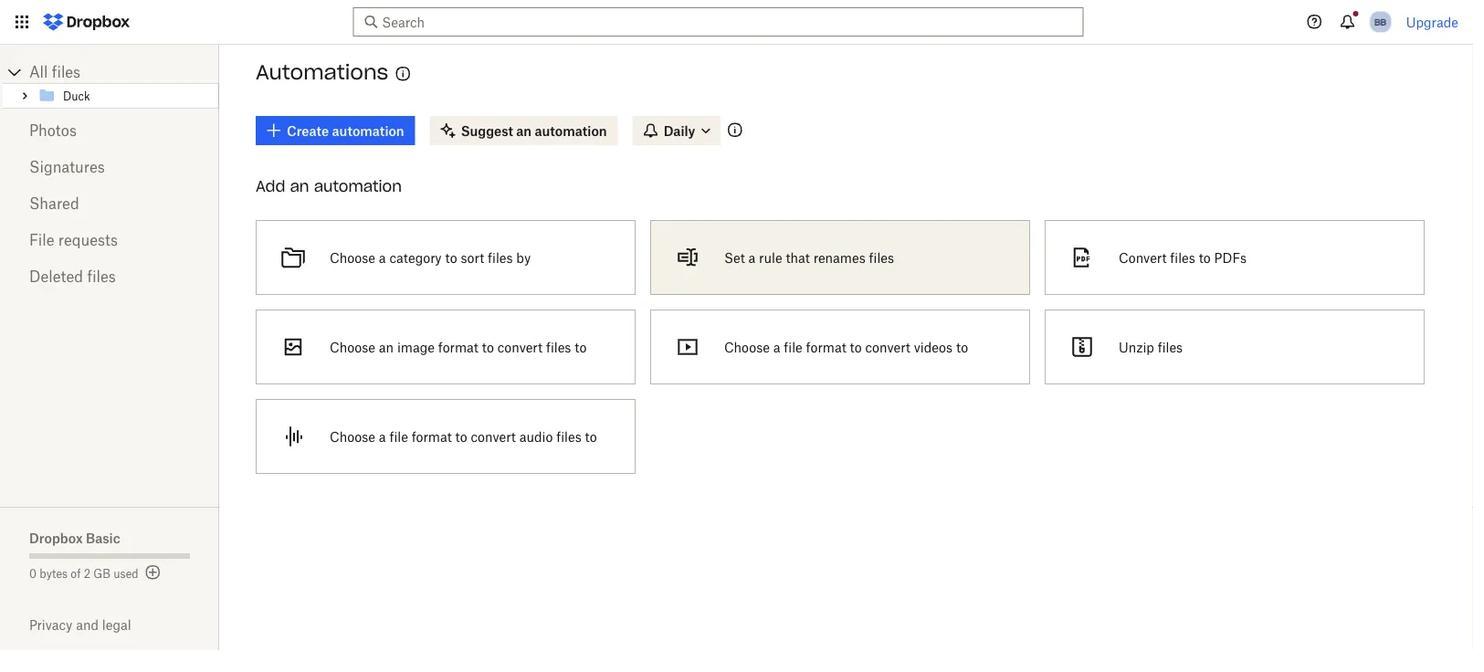 Task type: describe. For each thing, give the bounding box(es) containing it.
automation right create
[[332, 123, 404, 138]]

unzip files
[[1119, 339, 1183, 355]]

file for choose a file format to convert audio files to
[[390, 429, 408, 444]]

sort
[[461, 250, 484, 265]]

by
[[516, 250, 531, 265]]

convert
[[1119, 250, 1167, 265]]

duck
[[63, 90, 90, 103]]

daily
[[664, 123, 695, 138]]

signatures link
[[29, 149, 190, 185]]

all files tree
[[3, 61, 219, 109]]

privacy
[[29, 618, 73, 633]]

shared link
[[29, 185, 190, 222]]

convert files to pdfs button
[[1038, 213, 1432, 302]]

choose a category to sort files by button
[[248, 213, 643, 302]]

audio
[[520, 429, 553, 444]]

deleted files link
[[29, 259, 190, 295]]

add
[[256, 177, 285, 196]]

all
[[29, 63, 48, 81]]

gb
[[94, 567, 111, 581]]

choose a file format to convert videos to button
[[643, 302, 1038, 392]]

privacy and legal link
[[29, 618, 219, 633]]

file for choose a file format to convert videos to
[[784, 339, 803, 355]]

global header element
[[0, 0, 1474, 45]]

convert for files
[[498, 339, 543, 355]]

dropbox basic
[[29, 530, 120, 546]]

choose a category to sort files by
[[330, 250, 531, 265]]

deleted files
[[29, 268, 116, 285]]

unzip
[[1119, 339, 1155, 355]]

file requests link
[[29, 222, 190, 259]]

basic
[[86, 530, 120, 546]]

convert files to pdfs
[[1119, 250, 1247, 265]]

choose for choose a category to sort files by
[[330, 250, 376, 265]]

bytes
[[40, 567, 68, 581]]

a for choose a file format to convert videos to
[[774, 339, 781, 355]]

a for choose a file format to convert audio files to
[[379, 429, 386, 444]]

suggest an automation button
[[430, 116, 618, 145]]

requests
[[58, 231, 118, 249]]

photos link
[[29, 112, 190, 149]]

choose for choose an image format to convert files to
[[330, 339, 376, 355]]

suggest
[[461, 123, 513, 138]]

2
[[84, 567, 91, 581]]

files inside 'button'
[[557, 429, 582, 444]]

click to watch a demo video image
[[392, 63, 414, 85]]

deleted
[[29, 268, 83, 285]]

convert for videos
[[866, 339, 911, 355]]

choose for choose a file format to convert audio files to
[[330, 429, 376, 444]]

get more space image
[[142, 562, 164, 584]]

set a rule that renames files
[[724, 250, 894, 265]]

used
[[114, 567, 139, 581]]

photos
[[29, 122, 77, 139]]

choose a file format to convert audio files to
[[330, 429, 597, 444]]

upgrade
[[1407, 14, 1459, 30]]

convert for audio
[[471, 429, 516, 444]]

dropbox logo - go to the homepage image
[[37, 7, 136, 37]]

file requests
[[29, 231, 118, 249]]

choose an image format to convert files to button
[[248, 302, 643, 392]]

format for videos
[[806, 339, 847, 355]]

a for set a rule that renames files
[[749, 250, 756, 265]]

choose an image format to convert files to
[[330, 339, 587, 355]]

file
[[29, 231, 54, 249]]



Task type: locate. For each thing, give the bounding box(es) containing it.
to
[[445, 250, 457, 265], [1199, 250, 1211, 265], [482, 339, 494, 355], [575, 339, 587, 355], [850, 339, 862, 355], [956, 339, 968, 355], [455, 429, 468, 444], [585, 429, 597, 444]]

image
[[397, 339, 435, 355]]

a inside button
[[749, 250, 756, 265]]

automation for suggest an automation
[[535, 123, 607, 138]]

a
[[379, 250, 386, 265], [749, 250, 756, 265], [774, 339, 781, 355], [379, 429, 386, 444]]

set
[[724, 250, 745, 265]]

automation for add an automation
[[314, 177, 402, 196]]

a inside 'button'
[[379, 429, 386, 444]]

automation down create automation
[[314, 177, 402, 196]]

2 vertical spatial an
[[379, 339, 394, 355]]

1 vertical spatial an
[[290, 177, 309, 196]]

privacy and legal
[[29, 618, 131, 633]]

rule
[[759, 250, 783, 265]]

a inside "button"
[[774, 339, 781, 355]]

an right suggest
[[516, 123, 532, 138]]

shared
[[29, 195, 79, 212]]

an for add
[[290, 177, 309, 196]]

format down choose an image format to convert files to button
[[412, 429, 452, 444]]

convert
[[498, 339, 543, 355], [866, 339, 911, 355], [471, 429, 516, 444]]

choose
[[330, 250, 376, 265], [330, 339, 376, 355], [724, 339, 770, 355], [330, 429, 376, 444]]

an left image
[[379, 339, 394, 355]]

all files
[[29, 63, 81, 81]]

convert inside button
[[498, 339, 543, 355]]

all files link
[[29, 61, 219, 83]]

an for suggest
[[516, 123, 532, 138]]

videos
[[914, 339, 953, 355]]

duck link
[[37, 86, 216, 106]]

format for audio
[[412, 429, 452, 444]]

choose a file format to convert audio files to button
[[248, 392, 643, 481]]

automation right suggest
[[535, 123, 607, 138]]

an right add
[[290, 177, 309, 196]]

suggest an automation
[[461, 123, 607, 138]]

files
[[52, 63, 81, 81], [488, 250, 513, 265], [869, 250, 894, 265], [1171, 250, 1196, 265], [87, 268, 116, 285], [546, 339, 571, 355], [1158, 339, 1183, 355], [557, 429, 582, 444]]

choose inside 'button'
[[330, 429, 376, 444]]

1 horizontal spatial an
[[379, 339, 394, 355]]

2 horizontal spatial an
[[516, 123, 532, 138]]

and
[[76, 618, 99, 633]]

choose a file format to convert videos to
[[724, 339, 968, 355]]

convert left audio
[[471, 429, 516, 444]]

0
[[29, 567, 37, 581]]

an for choose
[[379, 339, 394, 355]]

category
[[390, 250, 442, 265]]

legal
[[102, 618, 131, 633]]

bb button
[[1366, 7, 1396, 37]]

upgrade link
[[1407, 14, 1459, 30]]

0 horizontal spatial an
[[290, 177, 309, 196]]

add an automation main content
[[248, 103, 1474, 651]]

create automation button
[[256, 116, 415, 145]]

choose inside "button"
[[724, 339, 770, 355]]

pdfs
[[1215, 250, 1247, 265]]

convert left videos
[[866, 339, 911, 355]]

create
[[287, 123, 329, 138]]

0 vertical spatial an
[[516, 123, 532, 138]]

of
[[71, 567, 81, 581]]

format for files
[[438, 339, 479, 355]]

format right image
[[438, 339, 479, 355]]

automations
[[256, 60, 389, 85]]

that
[[786, 250, 810, 265]]

dropbox
[[29, 530, 83, 546]]

a inside button
[[379, 250, 386, 265]]

bb
[[1375, 16, 1387, 27]]

unzip files button
[[1038, 302, 1432, 392]]

0 bytes of 2 gb used
[[29, 567, 139, 581]]

renames
[[814, 250, 866, 265]]

1 horizontal spatial file
[[784, 339, 803, 355]]

files inside 'link'
[[52, 63, 81, 81]]

file inside 'button'
[[390, 429, 408, 444]]

signatures
[[29, 158, 105, 176]]

set a rule that renames files button
[[643, 213, 1038, 302]]

format down renames on the right top
[[806, 339, 847, 355]]

create automation
[[287, 123, 404, 138]]

Search text field
[[382, 12, 1050, 32]]

file down image
[[390, 429, 408, 444]]

file
[[784, 339, 803, 355], [390, 429, 408, 444]]

file down that
[[784, 339, 803, 355]]

convert down by
[[498, 339, 543, 355]]

1 vertical spatial file
[[390, 429, 408, 444]]

format inside "button"
[[806, 339, 847, 355]]

format inside 'button'
[[412, 429, 452, 444]]

format
[[438, 339, 479, 355], [806, 339, 847, 355], [412, 429, 452, 444]]

file inside "button"
[[784, 339, 803, 355]]

convert inside "button"
[[866, 339, 911, 355]]

files inside button
[[869, 250, 894, 265]]

automation
[[332, 123, 404, 138], [535, 123, 607, 138], [314, 177, 402, 196]]

add an automation
[[256, 177, 402, 196]]

format inside button
[[438, 339, 479, 355]]

0 vertical spatial file
[[784, 339, 803, 355]]

convert inside 'button'
[[471, 429, 516, 444]]

an
[[516, 123, 532, 138], [290, 177, 309, 196], [379, 339, 394, 355]]

a for choose a category to sort files by
[[379, 250, 386, 265]]

0 horizontal spatial file
[[390, 429, 408, 444]]

choose for choose a file format to convert videos to
[[724, 339, 770, 355]]

daily button
[[633, 116, 721, 145]]



Task type: vqa. For each thing, say whether or not it's contained in the screenshot.
Grid
no



